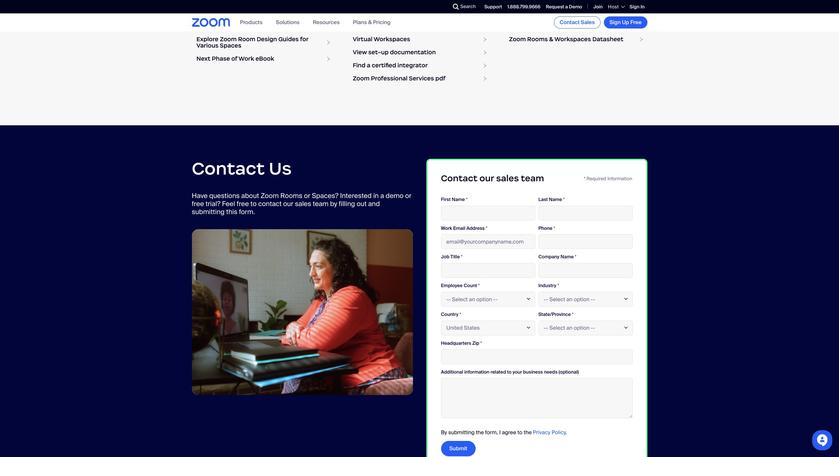 Task type: locate. For each thing, give the bounding box(es) containing it.
submit
[[450, 445, 467, 452]]

state/province *
[[539, 311, 574, 317]]

None search field
[[428, 1, 455, 12]]

sales
[[496, 173, 519, 184], [295, 199, 311, 208]]

submitting up submit
[[449, 429, 475, 436]]

None text field
[[539, 234, 633, 249], [441, 263, 535, 278], [539, 234, 633, 249], [441, 263, 535, 278]]

explore
[[197, 36, 219, 43]]

rooms up zoom logo in the left of the page
[[208, 10, 225, 17]]

rooms for zoom rooms & workspaces datasheet
[[528, 36, 548, 43]]

company name *
[[539, 254, 577, 260]]

policy
[[552, 429, 566, 436]]

rooms up designer
[[391, 10, 408, 17]]

library
[[575, 22, 596, 30]]

a up room
[[251, 22, 255, 30]]

0 vertical spatial submitting
[[192, 207, 225, 216]]

0 horizontal spatial to
[[251, 199, 257, 208]]

a left demo
[[566, 4, 568, 10]]

zoom professional services pdf
[[353, 75, 446, 82]]

* right 'company'
[[575, 254, 577, 260]]

1 free from the left
[[192, 199, 204, 208]]

2 horizontal spatial for
[[300, 36, 309, 43]]

2 workspaces from the left
[[555, 36, 591, 43]]

0 horizontal spatial for
[[227, 10, 233, 17]]

0 horizontal spatial sales
[[295, 199, 311, 208]]

of
[[231, 55, 237, 62]]

1 horizontal spatial the
[[524, 429, 532, 436]]

workspaces down workspace designer tool
[[374, 36, 410, 43]]

contact up questions
[[192, 158, 265, 179]]

* right count
[[478, 283, 480, 289]]

1 vertical spatial team
[[313, 199, 329, 208]]

submitting down have
[[192, 207, 225, 216]]

0 horizontal spatial free
[[192, 199, 204, 208]]

zoom
[[192, 10, 206, 17], [375, 10, 389, 17], [505, 10, 519, 17], [223, 22, 240, 30], [509, 22, 526, 30], [220, 36, 237, 43], [509, 36, 526, 43], [353, 75, 370, 82], [261, 191, 279, 200]]

zoom rooms & workspaces datasheet
[[509, 36, 624, 43]]

for up room
[[242, 22, 250, 30]]

filling
[[339, 199, 355, 208]]

support down request
[[539, 10, 559, 17]]

submit button
[[441, 441, 476, 456]]

* right industry
[[558, 283, 559, 289]]

for right the guides
[[300, 36, 309, 43]]

rooms
[[208, 10, 225, 17], [391, 10, 408, 17], [520, 10, 538, 17], [528, 22, 548, 30], [528, 36, 548, 43], [281, 191, 303, 200]]

team left the "by"
[[313, 199, 329, 208]]

0 vertical spatial hybrid
[[239, 10, 255, 17]]

datasheet
[[593, 36, 624, 43]]

rooms down 1.888.799.9666
[[520, 10, 538, 17]]

support for zoom rooms support library
[[549, 22, 574, 30]]

sign left in
[[630, 4, 640, 10]]

0 horizontal spatial workspaces
[[374, 36, 410, 43]]

0 horizontal spatial sign
[[610, 19, 621, 26]]

design
[[257, 36, 277, 43]]

sign up free link
[[604, 16, 648, 28]]

0 vertical spatial work
[[239, 55, 254, 62]]

professional
[[371, 75, 408, 82]]

job title *
[[441, 254, 463, 260]]

last
[[539, 196, 548, 202]]

free left trial?
[[192, 199, 204, 208]]

privacy policy link
[[533, 429, 566, 436]]

work right of
[[239, 55, 254, 62]]

up
[[622, 19, 629, 26]]

for up zoom logo in the left of the page
[[227, 10, 233, 17]]

1 horizontal spatial sign
[[630, 4, 640, 10]]

interested
[[340, 191, 372, 200]]

* right state/province
[[572, 311, 574, 317]]

our inside have questions about zoom rooms or spaces? interested in a demo or free trial? feel free to contact our sales team by filling out and submitting this form.
[[283, 199, 293, 208]]

us
[[269, 158, 292, 179]]

1 vertical spatial hybrid
[[256, 22, 276, 30]]

contact up first name *
[[441, 173, 478, 184]]

None text field
[[441, 206, 535, 220], [539, 206, 633, 220], [539, 263, 633, 278], [441, 349, 633, 364], [441, 206, 535, 220], [539, 206, 633, 220], [539, 263, 633, 278], [441, 349, 633, 364]]

1 vertical spatial sign
[[610, 19, 621, 26]]

sign left the up
[[610, 19, 621, 26]]

hybrid down office
[[256, 22, 276, 30]]

next phase of work ebook link
[[192, 52, 335, 65]]

2 vertical spatial for
[[300, 36, 309, 43]]

to right agree
[[518, 429, 523, 436]]

to
[[251, 199, 257, 208], [507, 369, 512, 375], [518, 429, 523, 436]]

& right plans
[[368, 19, 372, 26]]

1 horizontal spatial free
[[237, 199, 249, 208]]

0 horizontal spatial hybrid
[[239, 10, 255, 17]]

solutions
[[276, 19, 300, 26]]

explore zoom room design guides for various spaces
[[197, 36, 309, 49]]

zoom rooms & workspaces datasheet link
[[505, 33, 648, 46]]

designer
[[388, 22, 414, 30]]

0 vertical spatial team
[[521, 173, 544, 184]]

0 vertical spatial our
[[480, 173, 494, 184]]

1 vertical spatial for
[[242, 22, 250, 30]]

have questions about zoom rooms or spaces? interested in a demo or free trial? feel free to contact our sales team by filling out and submitting this form.
[[192, 191, 412, 216]]

1 horizontal spatial sales
[[496, 173, 519, 184]]

1 horizontal spatial workspaces
[[555, 36, 591, 43]]

sign up free
[[610, 19, 642, 26]]

0 vertical spatial sales
[[496, 173, 519, 184]]

search image
[[453, 4, 459, 10]]

0 horizontal spatial or
[[304, 191, 310, 200]]

1 vertical spatial support
[[539, 10, 559, 17]]

work left email
[[441, 225, 452, 231]]

form,
[[485, 429, 498, 436]]

industry *
[[539, 283, 559, 289]]

support up zoom rooms & workspaces datasheet
[[549, 22, 574, 30]]

contact for contact sales
[[560, 19, 580, 26]]

phone
[[539, 225, 553, 231]]

contact inside 'contact sales' link
[[560, 19, 580, 26]]

a right in
[[380, 191, 384, 200]]

work
[[239, 55, 254, 62], [441, 225, 452, 231]]

support link
[[485, 4, 502, 10]]

1 vertical spatial submitting
[[449, 429, 475, 436]]

1 horizontal spatial team
[[521, 173, 544, 184]]

1 horizontal spatial submitting
[[449, 429, 475, 436]]

1 horizontal spatial contact
[[441, 173, 478, 184]]

name for last
[[549, 196, 562, 202]]

to left contact
[[251, 199, 257, 208]]

or
[[304, 191, 310, 200], [405, 191, 412, 200]]

1 horizontal spatial to
[[507, 369, 512, 375]]

& down zoom rooms support library
[[549, 36, 554, 43]]

title
[[451, 254, 460, 260]]

* right last
[[563, 196, 565, 202]]

1 horizontal spatial or
[[405, 191, 412, 200]]

count
[[464, 283, 477, 289]]

rooms down us
[[281, 191, 303, 200]]

0 horizontal spatial the
[[476, 429, 484, 436]]

documentation
[[390, 49, 436, 56]]

hybrid
[[239, 10, 255, 17], [256, 22, 276, 30]]

1 vertical spatial sales
[[295, 199, 311, 208]]

free right feel
[[237, 199, 249, 208]]

0 vertical spatial for
[[227, 10, 233, 17]]

1 horizontal spatial work
[[441, 225, 452, 231]]

host button
[[608, 4, 625, 10]]

zoom inside have questions about zoom rooms or spaces? interested in a demo or free trial? feel free to contact our sales team by filling out and submitting this form.
[[261, 191, 279, 200]]

1 vertical spatial our
[[283, 199, 293, 208]]

team up last
[[521, 173, 544, 184]]

the
[[476, 429, 484, 436], [524, 429, 532, 436]]

solutions button
[[276, 19, 300, 26]]

agree
[[502, 429, 517, 436]]

0 vertical spatial to
[[251, 199, 257, 208]]

view set-up documentation link
[[348, 46, 491, 59]]

find
[[353, 62, 366, 69]]

team inside have questions about zoom rooms or spaces? interested in a demo or free trial? feel free to contact our sales team by filling out and submitting this form.
[[313, 199, 329, 208]]

2 horizontal spatial contact
[[560, 19, 580, 26]]

work email address *
[[441, 225, 488, 231]]

contact down request a demo
[[560, 19, 580, 26]]

set-
[[369, 49, 381, 56]]

your
[[513, 369, 522, 375]]

0 horizontal spatial &
[[368, 19, 372, 26]]

1 horizontal spatial our
[[480, 173, 494, 184]]

rooms down zoom rooms support library
[[528, 36, 548, 43]]

sign in
[[630, 4, 645, 10]]

to inside have questions about zoom rooms or spaces? interested in a demo or free trial? feel free to contact our sales team by filling out and submitting this form.
[[251, 199, 257, 208]]

name for company
[[561, 254, 574, 260]]

request a demo
[[546, 4, 582, 10]]

1.888.799.9666 link
[[508, 4, 541, 10]]

1 the from the left
[[476, 429, 484, 436]]

2 vertical spatial support
[[549, 22, 574, 30]]

0 horizontal spatial team
[[313, 199, 329, 208]]

the left the form,
[[476, 429, 484, 436]]

*
[[584, 176, 586, 182], [466, 196, 468, 202], [563, 196, 565, 202], [486, 225, 488, 231], [554, 225, 556, 231], [461, 254, 463, 260], [575, 254, 577, 260], [478, 283, 480, 289], [558, 283, 559, 289], [460, 311, 461, 317], [572, 311, 574, 317], [481, 340, 482, 346]]

&
[[368, 19, 372, 26], [549, 36, 554, 43]]

name right first
[[452, 196, 465, 202]]

1 horizontal spatial hybrid
[[256, 22, 276, 30]]

various
[[197, 42, 219, 49]]

discover zoom for a hybrid workforce
[[197, 22, 308, 30]]

search image
[[453, 4, 459, 10]]

zoom professional services pdf link
[[348, 72, 491, 85]]

to left your
[[507, 369, 512, 375]]

zoom inside explore zoom room design guides for various spaces
[[220, 36, 237, 43]]

industry
[[539, 283, 557, 289]]

room
[[238, 36, 255, 43]]

virtual
[[353, 36, 373, 43]]

workspaces down zoom rooms support library link
[[555, 36, 591, 43]]

search
[[461, 3, 476, 9]]

0 vertical spatial sign
[[630, 4, 640, 10]]

support for zoom rooms support
[[539, 10, 559, 17]]

a
[[566, 4, 568, 10], [235, 10, 238, 17], [251, 22, 255, 30], [367, 62, 371, 69], [380, 191, 384, 200]]

join
[[594, 4, 603, 10]]

sign for sign in
[[630, 4, 640, 10]]

a inside find a certified integrator link
[[367, 62, 371, 69]]

1 workspaces from the left
[[374, 36, 410, 43]]

for inside explore zoom room design guides for various spaces
[[300, 36, 309, 43]]

1 horizontal spatial for
[[242, 22, 250, 30]]

1 vertical spatial work
[[441, 225, 452, 231]]

a right find on the top left
[[367, 62, 371, 69]]

support right 'search'
[[485, 4, 502, 10]]

the left the privacy
[[524, 429, 532, 436]]

integrator
[[398, 62, 428, 69]]

0 horizontal spatial submitting
[[192, 207, 225, 216]]

1.888.799.9666
[[508, 4, 541, 10]]

demo
[[386, 191, 404, 200]]

1 vertical spatial to
[[507, 369, 512, 375]]

work inside contact our sales team element
[[441, 225, 452, 231]]

for
[[227, 10, 233, 17], [242, 22, 250, 30], [300, 36, 309, 43]]

0 horizontal spatial our
[[283, 199, 293, 208]]

sales
[[581, 19, 595, 26]]

hybrid up products
[[239, 10, 255, 17]]

team
[[521, 173, 544, 184], [313, 199, 329, 208]]

name for first
[[452, 196, 465, 202]]

contact
[[258, 199, 282, 208]]

name right last
[[549, 196, 562, 202]]

this
[[226, 207, 237, 216]]

* right address
[[486, 225, 488, 231]]

or left spaces?
[[304, 191, 310, 200]]

deploying
[[348, 10, 373, 17]]

2 horizontal spatial to
[[518, 429, 523, 436]]

our
[[480, 173, 494, 184], [283, 199, 293, 208]]

free
[[192, 199, 204, 208], [237, 199, 249, 208]]

hybrid for office
[[239, 10, 255, 17]]

additional
[[441, 369, 463, 375]]

1 horizontal spatial &
[[549, 36, 554, 43]]

name right 'company'
[[561, 254, 574, 260]]

contact inside contact our sales team element
[[441, 173, 478, 184]]

or right demo
[[405, 191, 412, 200]]

0 horizontal spatial contact
[[192, 158, 265, 179]]

ebook
[[256, 55, 274, 62]]

rooms down zoom rooms support
[[528, 22, 548, 30]]

by
[[330, 199, 337, 208]]

tool
[[415, 22, 427, 30]]

job
[[441, 254, 450, 260]]

pricing
[[373, 19, 391, 26]]



Task type: describe. For each thing, give the bounding box(es) containing it.
company
[[539, 254, 560, 260]]

discover zoom for a hybrid workforce link
[[192, 20, 335, 33]]

2 vertical spatial to
[[518, 429, 523, 436]]

zoom rooms support library
[[509, 22, 596, 30]]

submitting inside contact our sales team element
[[449, 429, 475, 436]]

* right the zip
[[481, 340, 482, 346]]

view set-up documentation
[[353, 49, 436, 56]]

hybrid for workforce
[[256, 22, 276, 30]]

plans
[[353, 19, 367, 26]]

products button
[[240, 19, 263, 26]]

* right country
[[460, 311, 461, 317]]

first
[[441, 196, 451, 202]]

zoom rooms for a hybrid office
[[192, 10, 272, 17]]

address
[[467, 225, 485, 231]]

sales inside have questions about zoom rooms or spaces? interested in a demo or free trial? feel free to contact our sales team by filling out and submitting this form.
[[295, 199, 311, 208]]

0 vertical spatial &
[[368, 19, 372, 26]]

spaces
[[220, 42, 242, 49]]

questions
[[209, 191, 240, 200]]

email
[[453, 225, 466, 231]]

contact sales
[[560, 19, 595, 26]]

resources
[[313, 19, 340, 26]]

* left 'required'
[[584, 176, 586, 182]]

zoom rooms support library link
[[505, 20, 648, 33]]

contact our sales team element
[[426, 159, 648, 457]]

2 or from the left
[[405, 191, 412, 200]]

free
[[631, 19, 642, 26]]

workspace designer tool link
[[348, 20, 491, 33]]

by
[[441, 429, 447, 436]]

trial?
[[206, 199, 220, 208]]

employee count *
[[441, 283, 480, 289]]

i
[[499, 429, 501, 436]]

plans & pricing
[[353, 19, 391, 26]]

first name *
[[441, 196, 468, 202]]

country *
[[441, 311, 461, 317]]

contact our sales team
[[441, 173, 544, 184]]

demo
[[569, 4, 582, 10]]

have
[[192, 191, 208, 200]]

workspace
[[353, 22, 386, 30]]

* right first
[[466, 196, 468, 202]]

up
[[381, 49, 389, 56]]

and
[[368, 199, 380, 208]]

virtual workspaces
[[353, 36, 410, 43]]

next phase of work ebook
[[197, 55, 274, 62]]

rooms inside have questions about zoom rooms or spaces? interested in a demo or free trial? feel free to contact our sales team by filling out and submitting this form.
[[281, 191, 303, 200]]

related
[[491, 369, 506, 375]]

deploying zoom rooms
[[348, 10, 408, 17]]

services
[[409, 75, 434, 82]]

for for rooms
[[227, 10, 233, 17]]

view
[[353, 49, 367, 56]]

0 horizontal spatial work
[[239, 55, 254, 62]]

feel
[[222, 199, 235, 208]]

a inside have questions about zoom rooms or spaces? interested in a demo or free trial? feel free to contact our sales team by filling out and submitting this form.
[[380, 191, 384, 200]]

by submitting the form, i agree to the privacy policy .
[[441, 429, 567, 436]]

a up the discover zoom for a hybrid workforce
[[235, 10, 238, 17]]

about
[[241, 191, 259, 200]]

discover
[[197, 22, 222, 30]]

rooms for zoom rooms support library
[[528, 22, 548, 30]]

sales inside contact our sales team element
[[496, 173, 519, 184]]

business
[[523, 369, 543, 375]]

last name *
[[539, 196, 565, 202]]

information
[[608, 176, 633, 182]]

Additional information related to your business needs (optional) text field
[[441, 378, 633, 418]]

* right title
[[461, 254, 463, 260]]

virtual workspaces link
[[348, 33, 491, 46]]

rooms for zoom rooms support
[[520, 10, 538, 17]]

in
[[373, 191, 379, 200]]

in
[[641, 4, 645, 10]]

customer service agent image
[[192, 229, 413, 395]]

office
[[257, 10, 272, 17]]

submitting inside have questions about zoom rooms or spaces? interested in a demo or free trial? feel free to contact our sales team by filling out and submitting this form.
[[192, 207, 225, 216]]

sign for sign up free
[[610, 19, 621, 26]]

zoom logo image
[[192, 18, 230, 27]]

products
[[240, 19, 263, 26]]

required
[[587, 176, 607, 182]]

certified
[[372, 62, 396, 69]]

next
[[197, 55, 211, 62]]

zoom rooms support
[[505, 10, 559, 17]]

resources button
[[313, 19, 340, 26]]

contact sales link
[[554, 16, 601, 28]]

needs
[[544, 369, 558, 375]]

contact for contact our sales team
[[441, 173, 478, 184]]

2 free from the left
[[237, 199, 249, 208]]

contact for contact us
[[192, 158, 265, 179]]

spaces?
[[312, 191, 339, 200]]

1 vertical spatial &
[[549, 36, 554, 43]]

* right the phone
[[554, 225, 556, 231]]

request
[[546, 4, 564, 10]]

0 vertical spatial support
[[485, 4, 502, 10]]

pdf
[[436, 75, 446, 82]]

guides
[[279, 36, 299, 43]]

information
[[465, 369, 490, 375]]

additional information related to your business needs (optional)
[[441, 369, 579, 375]]

for for zoom
[[242, 22, 250, 30]]

2 the from the left
[[524, 429, 532, 436]]

privacy
[[533, 429, 551, 436]]

1 or from the left
[[304, 191, 310, 200]]

(optional)
[[559, 369, 579, 375]]

rooms for zoom rooms for a hybrid office
[[208, 10, 225, 17]]

country
[[441, 311, 459, 317]]

email@yourcompanyname.com text field
[[441, 234, 535, 249]]

a inside the discover zoom for a hybrid workforce link
[[251, 22, 255, 30]]

headquarters
[[441, 340, 471, 346]]

request a demo link
[[546, 4, 582, 10]]

plans & pricing link
[[353, 19, 391, 26]]

out
[[357, 199, 367, 208]]



Task type: vqa. For each thing, say whether or not it's contained in the screenshot.
leftmost Sign
yes



